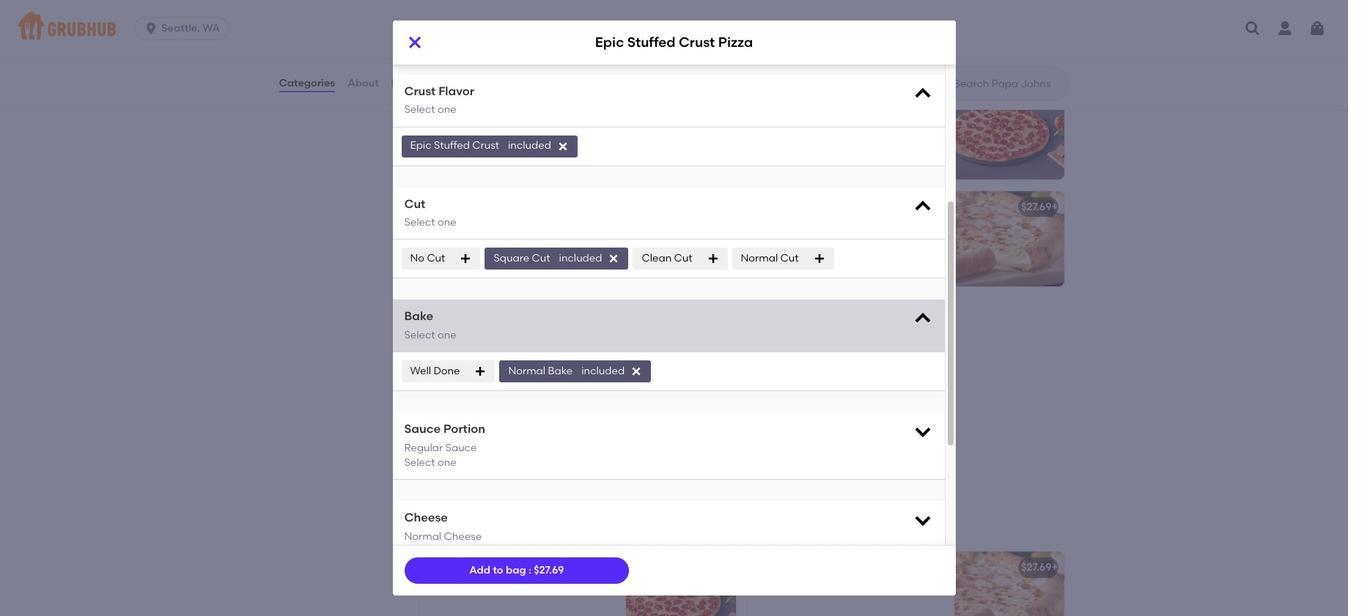 Task type: locate. For each thing, give the bounding box(es) containing it.
epic up portion
[[426, 407, 448, 419]]

included right 'normal bake'
[[582, 365, 625, 378]]

0 vertical spatial normal
[[741, 252, 778, 265]]

shaq-a-roni pizza button
[[419, 191, 736, 287], [419, 552, 736, 617]]

cut right the clean
[[674, 252, 693, 265]]

sellers
[[454, 349, 505, 367]]

cheese down regular
[[404, 511, 448, 525]]

pizza
[[719, 34, 753, 51], [511, 94, 537, 106], [494, 201, 521, 213], [520, 407, 546, 419], [494, 562, 521, 574]]

select down 'reviews'
[[404, 104, 435, 116]]

1 shaq- from the top
[[428, 201, 458, 213]]

included right square cut
[[559, 252, 602, 265]]

cheese up the add
[[444, 531, 482, 543]]

1 vertical spatial a-
[[458, 562, 470, 574]]

normal cut
[[741, 252, 799, 265]]

2 select from the top
[[404, 216, 435, 229]]

one up the 'no cut'
[[438, 216, 457, 229]]

cut right square
[[532, 252, 550, 265]]

sauce up regular
[[404, 423, 441, 437]]

0 vertical spatial epic
[[595, 34, 624, 51]]

4 one from the top
[[438, 457, 457, 469]]

seattle,
[[161, 22, 200, 34]]

one up best
[[438, 329, 457, 342]]

super hawaiian pizza button
[[419, 84, 736, 180]]

0 horizontal spatial normal
[[404, 531, 442, 543]]

2 vertical spatial stuffed
[[451, 407, 487, 419]]

crust
[[679, 34, 715, 51], [404, 84, 436, 98], [473, 140, 499, 152], [490, 407, 517, 419]]

0 vertical spatial epic stuffed crust pizza image
[[955, 191, 1065, 287]]

1 one from the top
[[438, 104, 457, 116]]

1 vertical spatial epic
[[410, 140, 432, 152]]

about
[[348, 77, 379, 89]]

svg image
[[144, 21, 158, 36], [406, 34, 424, 51], [557, 140, 569, 152], [913, 196, 933, 217], [460, 253, 472, 265], [814, 253, 826, 265], [631, 366, 643, 378]]

1 horizontal spatial sauce
[[446, 442, 477, 455]]

shaq-a-roni pizza down featured selection
[[428, 562, 521, 574]]

clean
[[642, 252, 672, 265]]

normal for normal bake
[[509, 365, 546, 378]]

2 vertical spatial included
[[582, 365, 625, 378]]

2 shaq-a-roni pizza from the top
[[428, 562, 521, 574]]

included down "super hawaiian pizza"
[[508, 140, 551, 152]]

1 vertical spatial $27.69 +
[[695, 404, 731, 416]]

epic stuffed crust pizza
[[595, 34, 753, 51], [426, 407, 546, 419]]

1 a- from the top
[[458, 201, 470, 213]]

3 select from the top
[[404, 329, 435, 342]]

bake
[[404, 310, 434, 324], [548, 365, 573, 378]]

1 vertical spatial stuffed
[[434, 140, 470, 152]]

4 select from the top
[[404, 457, 435, 469]]

normal
[[741, 252, 778, 265], [509, 365, 546, 378], [404, 531, 442, 543]]

select up best
[[404, 329, 435, 342]]

cheese normal cheese select one
[[404, 511, 482, 558]]

+ for the top epic stuffed crust pizza image
[[1052, 201, 1058, 213]]

normal for normal cut
[[741, 252, 778, 265]]

stuffed
[[628, 34, 676, 51], [434, 140, 470, 152], [451, 407, 487, 419]]

one inside sauce portion regular sauce select one
[[438, 457, 457, 469]]

search icon image
[[931, 75, 949, 92]]

$27.69 +
[[1022, 201, 1058, 213], [695, 404, 731, 416], [1022, 562, 1058, 574]]

show less
[[718, 302, 766, 315]]

1 vertical spatial shaq-a-roni pizza button
[[419, 552, 736, 617]]

0 vertical spatial stuffed
[[628, 34, 676, 51]]

2 vertical spatial epic stuffed crust pizza image
[[955, 552, 1065, 617]]

epic left the meats pizza image at top
[[595, 34, 624, 51]]

select up no
[[404, 216, 435, 229]]

0 vertical spatial $27.69 +
[[1022, 201, 1058, 213]]

$27.69 + for the top epic stuffed crust pizza image
[[1022, 201, 1058, 213]]

1 vertical spatial shaq-
[[428, 562, 458, 574]]

epic down crust flavor select one
[[410, 140, 432, 152]]

1 horizontal spatial bake
[[548, 365, 573, 378]]

0 vertical spatial roni
[[470, 201, 492, 213]]

sauce down portion
[[446, 442, 477, 455]]

one down "flavor"
[[438, 104, 457, 116]]

svg image inside seattle, wa button
[[144, 21, 158, 36]]

to
[[493, 565, 504, 577]]

roni right "cut select one"
[[470, 201, 492, 213]]

select inside "cut select one"
[[404, 216, 435, 229]]

1 vertical spatial epic stuffed crust pizza
[[426, 407, 546, 419]]

shaq-a-roni pizza
[[428, 201, 521, 213], [428, 562, 521, 574]]

select
[[404, 104, 435, 116], [404, 216, 435, 229], [404, 329, 435, 342], [404, 457, 435, 469], [404, 546, 435, 558]]

1 vertical spatial included
[[559, 252, 602, 265]]

2 vertical spatial $27.69 +
[[1022, 562, 1058, 574]]

crust flavor select one
[[404, 84, 475, 116]]

epic
[[595, 34, 624, 51], [410, 140, 432, 152], [426, 407, 448, 419]]

bake right grubhub
[[548, 365, 573, 378]]

bake inside bake select one
[[404, 310, 434, 324]]

crust inside crust flavor select one
[[404, 84, 436, 98]]

1 vertical spatial normal
[[509, 365, 546, 378]]

add
[[470, 565, 491, 577]]

bag
[[506, 565, 526, 577]]

one down regular
[[438, 457, 457, 469]]

one down featured
[[438, 546, 457, 558]]

1 horizontal spatial epic stuffed crust pizza
[[595, 34, 753, 51]]

roni
[[470, 201, 492, 213], [470, 562, 492, 574]]

shaq- up the 'no cut'
[[428, 201, 458, 213]]

bake up best
[[404, 310, 434, 324]]

cut for square cut
[[532, 252, 550, 265]]

0 vertical spatial cheese
[[404, 511, 448, 525]]

a- left to
[[458, 562, 470, 574]]

$27.69 + for middle epic stuffed crust pizza image
[[695, 404, 731, 416]]

shaq- down cheese normal cheese select one
[[428, 562, 458, 574]]

select inside crust flavor select one
[[404, 104, 435, 116]]

shaq-
[[428, 201, 458, 213], [428, 562, 458, 574]]

0 horizontal spatial bake
[[404, 310, 434, 324]]

2 horizontal spatial normal
[[741, 252, 778, 265]]

cut up no
[[404, 197, 426, 211]]

2 one from the top
[[438, 216, 457, 229]]

0 vertical spatial shaq-a-roni pizza
[[428, 201, 521, 213]]

roni left to
[[470, 562, 492, 574]]

1 shaq-a-roni pizza from the top
[[428, 201, 521, 213]]

0 vertical spatial shaq-
[[428, 201, 458, 213]]

0 vertical spatial shaq-a-roni pizza image
[[955, 84, 1065, 180]]

wa
[[203, 22, 220, 34]]

cut inside "cut select one"
[[404, 197, 426, 211]]

5 select from the top
[[404, 546, 435, 558]]

a-
[[458, 201, 470, 213], [458, 562, 470, 574]]

one
[[438, 104, 457, 116], [438, 216, 457, 229], [438, 329, 457, 342], [438, 457, 457, 469], [438, 546, 457, 558]]

+$27.69
[[466, 15, 502, 28]]

flavor
[[439, 84, 475, 98]]

+
[[1052, 94, 1058, 106], [1052, 201, 1058, 213], [725, 404, 731, 416], [1052, 562, 1058, 574]]

cut up show less button
[[781, 252, 799, 265]]

seattle, wa
[[161, 22, 220, 34]]

$27.69
[[1022, 201, 1052, 213], [695, 404, 725, 416], [1022, 562, 1052, 574], [534, 565, 564, 577]]

sauce
[[404, 423, 441, 437], [446, 442, 477, 455]]

on
[[485, 370, 497, 382]]

super
[[428, 94, 457, 106]]

1 vertical spatial roni
[[470, 562, 492, 574]]

select down featured
[[404, 546, 435, 558]]

super hawaiian pizza
[[428, 94, 537, 106]]

one inside crust flavor select one
[[438, 104, 457, 116]]

1 horizontal spatial normal
[[509, 365, 546, 378]]

0 vertical spatial bake
[[404, 310, 434, 324]]

Search Papa Johns search field
[[953, 77, 1065, 91]]

svg image
[[1245, 20, 1262, 37], [1309, 20, 1327, 37], [913, 83, 933, 104], [608, 253, 620, 265], [707, 253, 719, 265], [913, 309, 933, 330], [475, 366, 487, 378], [913, 422, 933, 442], [913, 511, 933, 531]]

cheese
[[404, 511, 448, 525], [444, 531, 482, 543]]

regular
[[404, 442, 443, 455]]

0 vertical spatial shaq-a-roni pizza button
[[419, 191, 736, 287]]

the meats pizza image
[[626, 0, 736, 73]]

1 vertical spatial shaq-a-roni pizza
[[428, 562, 521, 574]]

3 one from the top
[[438, 329, 457, 342]]

cut right no
[[427, 252, 445, 265]]

0 vertical spatial a-
[[458, 201, 470, 213]]

categories
[[279, 77, 335, 89]]

2 vertical spatial normal
[[404, 531, 442, 543]]

shaq-a-roni pizza up square
[[428, 201, 521, 213]]

1 select from the top
[[404, 104, 435, 116]]

cut
[[404, 197, 426, 211], [427, 252, 445, 265], [532, 252, 550, 265], [674, 252, 693, 265], [781, 252, 799, 265]]

0 vertical spatial sauce
[[404, 423, 441, 437]]

a- right "cut select one"
[[458, 201, 470, 213]]

0 vertical spatial epic stuffed crust pizza
[[595, 34, 753, 51]]

less
[[747, 302, 766, 315]]

0 vertical spatial included
[[508, 140, 551, 152]]

shaq-a-roni pizza image
[[955, 84, 1065, 180], [626, 191, 736, 287], [626, 552, 736, 617]]

select down regular
[[404, 457, 435, 469]]

$27.69 + for bottommost epic stuffed crust pizza image
[[1022, 562, 1058, 574]]

5 one from the top
[[438, 546, 457, 558]]

included
[[508, 140, 551, 152], [559, 252, 602, 265], [582, 365, 625, 378]]

epic stuffed crust pizza image
[[955, 191, 1065, 287], [627, 394, 737, 489], [955, 552, 1065, 617]]

1 shaq-a-roni pizza button from the top
[[419, 191, 736, 287]]



Task type: vqa. For each thing, say whether or not it's contained in the screenshot.
choice corresponding to Burrito Bowl
no



Task type: describe. For each thing, give the bounding box(es) containing it.
no cut
[[410, 252, 445, 265]]

1 vertical spatial shaq-a-roni pizza image
[[626, 191, 736, 287]]

$19.29 +
[[1022, 94, 1058, 106]]

0 horizontal spatial sauce
[[404, 423, 441, 437]]

2 vertical spatial shaq-a-roni pizza image
[[626, 552, 736, 617]]

1 roni from the top
[[470, 201, 492, 213]]

pizza inside button
[[511, 94, 537, 106]]

selection
[[490, 518, 562, 536]]

grubhub
[[500, 370, 544, 382]]

+ for middle epic stuffed crust pizza image
[[725, 404, 731, 416]]

one inside cheese normal cheese select one
[[438, 546, 457, 558]]

+$27.69 button
[[393, 0, 945, 53]]

14 inch epic stuffed crust pizza image
[[407, 0, 454, 38]]

normal inside cheese normal cheese select one
[[404, 531, 442, 543]]

2 a- from the top
[[458, 562, 470, 574]]

2 roni from the top
[[470, 562, 492, 574]]

categories button
[[278, 57, 336, 110]]

$27.69 for bottommost epic stuffed crust pizza image
[[1022, 562, 1052, 574]]

no
[[410, 252, 425, 265]]

$27.69 for middle epic stuffed crust pizza image
[[695, 404, 725, 416]]

well
[[410, 365, 431, 378]]

:
[[529, 565, 532, 577]]

the works pizza image
[[955, 0, 1065, 73]]

bake select one
[[404, 310, 457, 342]]

epic stuffed crust
[[410, 140, 499, 152]]

square
[[494, 252, 530, 265]]

1 vertical spatial cheese
[[444, 531, 482, 543]]

select inside cheese normal cheese select one
[[404, 546, 435, 558]]

select inside sauce portion regular sauce select one
[[404, 457, 435, 469]]

add to bag : $27.69
[[470, 565, 564, 577]]

$19.29
[[1022, 94, 1052, 106]]

best sellers most ordered on grubhub
[[416, 349, 544, 382]]

show less button
[[413, 293, 1070, 325]]

portion
[[444, 423, 486, 437]]

seattle, wa button
[[134, 17, 235, 40]]

1 vertical spatial bake
[[548, 365, 573, 378]]

one inside "cut select one"
[[438, 216, 457, 229]]

reviews
[[391, 77, 432, 89]]

featured selection
[[416, 518, 562, 536]]

cut for normal cut
[[781, 252, 799, 265]]

well done
[[410, 365, 460, 378]]

$27.69 for the top epic stuffed crust pizza image
[[1022, 201, 1052, 213]]

hawaiian
[[460, 94, 508, 106]]

done
[[434, 365, 460, 378]]

+ for bottommost epic stuffed crust pizza image
[[1052, 562, 1058, 574]]

2 vertical spatial epic
[[426, 407, 448, 419]]

cut select one
[[404, 197, 457, 229]]

ordered
[[443, 370, 482, 382]]

one inside bake select one
[[438, 329, 457, 342]]

super hawaiian pizza image
[[626, 84, 736, 180]]

included for bake
[[582, 365, 625, 378]]

show
[[718, 302, 745, 315]]

cut for clean cut
[[674, 252, 693, 265]]

select inside bake select one
[[404, 329, 435, 342]]

about button
[[347, 57, 380, 110]]

square cut
[[494, 252, 550, 265]]

normal bake
[[509, 365, 573, 378]]

2 shaq- from the top
[[428, 562, 458, 574]]

most
[[416, 370, 440, 382]]

reviews button
[[391, 57, 433, 110]]

best
[[416, 349, 450, 367]]

0 horizontal spatial epic stuffed crust pizza
[[426, 407, 546, 419]]

1 vertical spatial epic stuffed crust pizza image
[[627, 394, 737, 489]]

1 vertical spatial sauce
[[446, 442, 477, 455]]

2 shaq-a-roni pizza button from the top
[[419, 552, 736, 617]]

cut for no cut
[[427, 252, 445, 265]]

featured
[[416, 518, 486, 536]]

clean cut
[[642, 252, 693, 265]]

included for cut
[[559, 252, 602, 265]]

sauce portion regular sauce select one
[[404, 423, 486, 469]]

main navigation navigation
[[0, 0, 1349, 57]]



